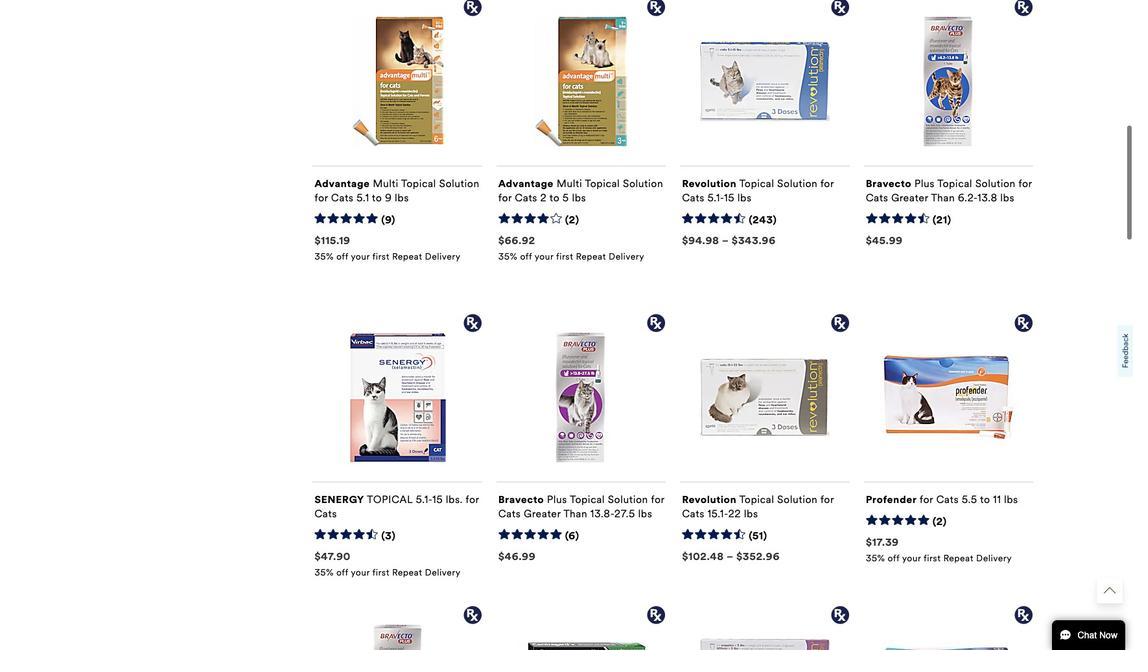 Task type: vqa. For each thing, say whether or not it's contained in the screenshot.
list
no



Task type: describe. For each thing, give the bounding box(es) containing it.
solution for multi topical solution for cats 5.1 to 9 lbs
[[439, 178, 480, 190]]

off for $66.92
[[520, 252, 532, 263]]

lbs inside topical solution for cats 15.1-22 lbs
[[744, 509, 758, 521]]

$94.98 – $343.96
[[682, 235, 776, 247]]

for inside topical solution for cats 5.1-15 lbs
[[821, 178, 834, 190]]

35% for $66.92
[[498, 252, 518, 263]]

(9)
[[381, 214, 395, 226]]

13.8-
[[591, 509, 615, 521]]

(2) for profender
[[933, 516, 947, 529]]

your for $66.92
[[535, 252, 554, 263]]

lbs inside "plus topical solution for cats greater than 13.8-27.5 lbs"
[[638, 509, 652, 521]]

9 reviews element
[[381, 214, 395, 228]]

multi for 9
[[373, 178, 399, 190]]

plus topical solution for cats greater than 6.2-13.8 lbs
[[866, 178, 1032, 204]]

13.8
[[978, 192, 998, 204]]

solution for multi topical solution for cats 2 to 5 lbs
[[623, 178, 663, 190]]

solution inside topical solution for cats 5.1-15 lbs
[[777, 178, 818, 190]]

delivery for topical 5.1-15 lbs. for cats
[[425, 568, 461, 579]]

22
[[728, 509, 741, 521]]

lbs inside plus topical solution for cats greater than 6.2-13.8 lbs
[[1001, 192, 1015, 204]]

first for $115.19
[[372, 252, 390, 263]]

$343.96
[[732, 235, 776, 247]]

than for 13.8-
[[564, 509, 588, 521]]

repeat for $47.90
[[392, 568, 422, 579]]

to for 2
[[550, 192, 560, 204]]

solution for plus topical solution for cats greater than 6.2-13.8 lbs
[[976, 178, 1016, 190]]

topical inside topical solution for cats 15.1-22 lbs
[[739, 494, 774, 507]]

your for $115.19
[[351, 252, 370, 263]]

$102.48
[[682, 551, 724, 564]]

from $102.48 up to $352.96 element
[[682, 551, 780, 564]]

$17.39
[[866, 537, 899, 549]]

delivery for multi topical solution for cats 5.1 to 9 lbs
[[425, 252, 461, 263]]

5.1- inside topical solution for cats 5.1-15 lbs
[[708, 192, 724, 204]]

15 inside topical 5.1-15 lbs. for cats
[[432, 494, 443, 507]]

5
[[563, 192, 569, 204]]

advantage for 5.1
[[315, 178, 370, 190]]

(243)
[[749, 214, 777, 226]]

for inside multi topical solution for cats 5.1 to 9 lbs
[[315, 192, 328, 204]]

cats left 5.5
[[936, 494, 959, 507]]

cats inside topical solution for cats 5.1-15 lbs
[[682, 192, 705, 204]]

first for $17.39
[[924, 554, 941, 565]]

topical solution for cats 5.1-15 lbs
[[682, 178, 834, 204]]

4 rx medicine badge icon link from the left
[[864, 606, 1033, 651]]

6.2-
[[958, 192, 978, 204]]

repeat for $66.92
[[576, 252, 606, 263]]

11
[[993, 494, 1001, 507]]

3 reviews element
[[381, 531, 396, 544]]

topical for multi topical solution for cats 5.1 to 9 lbs
[[401, 178, 436, 190]]

15.1-
[[708, 509, 728, 521]]

(6)
[[565, 531, 579, 543]]

cats inside topical solution for cats 15.1-22 lbs
[[682, 509, 705, 521]]

scroll to top image
[[1104, 585, 1116, 597]]

$115.19 35% off your first repeat delivery
[[315, 235, 461, 263]]

your for $17.39
[[902, 554, 921, 565]]

first for $47.90
[[372, 568, 390, 579]]

– for $94.98
[[722, 235, 729, 247]]

for inside "plus topical solution for cats greater than 13.8-27.5 lbs"
[[651, 494, 665, 507]]

2 reviews element for profender
[[933, 516, 947, 530]]

topical inside topical solution for cats 5.1-15 lbs
[[739, 178, 774, 190]]

off for $47.90
[[336, 568, 348, 579]]

lbs right 11 at the right of the page
[[1004, 494, 1018, 507]]

– for $102.48
[[727, 551, 734, 564]]

for inside topical solution for cats 15.1-22 lbs
[[821, 494, 834, 507]]

cats inside "plus topical solution for cats greater than 13.8-27.5 lbs"
[[498, 509, 521, 521]]

for inside topical 5.1-15 lbs. for cats
[[466, 494, 479, 507]]

5.1
[[357, 192, 369, 204]]

21 reviews element
[[933, 214, 951, 228]]

35% for $47.90
[[315, 568, 334, 579]]

cats inside topical 5.1-15 lbs. for cats
[[315, 509, 337, 521]]

lbs.
[[446, 494, 463, 507]]

2
[[540, 192, 547, 204]]

27.5
[[614, 509, 635, 521]]

$66.92 35% off your first repeat delivery
[[498, 235, 644, 263]]



Task type: locate. For each thing, give the bounding box(es) containing it.
0 vertical spatial bravecto
[[866, 178, 912, 190]]

than up (6)
[[564, 509, 588, 521]]

2 reviews element
[[565, 214, 579, 228], [933, 516, 947, 530]]

than for 6.2-
[[931, 192, 955, 204]]

first inside $47.90 35% off your first repeat delivery
[[372, 568, 390, 579]]

35% for $115.19
[[315, 252, 334, 263]]

2 revolution from the top
[[682, 494, 737, 507]]

for inside plus topical solution for cats greater than 6.2-13.8 lbs
[[1019, 178, 1032, 190]]

rx medicine badge icon link
[[312, 606, 482, 651], [496, 606, 666, 651], [680, 606, 850, 651], [864, 606, 1033, 651]]

off inside $17.39 35% off your first repeat delivery
[[888, 554, 900, 565]]

1 horizontal spatial to
[[550, 192, 560, 204]]

repeat inside $66.92 35% off your first repeat delivery
[[576, 252, 606, 263]]

15 left lbs.
[[432, 494, 443, 507]]

1 horizontal spatial multi
[[557, 178, 582, 190]]

1 horizontal spatial advantage
[[498, 178, 554, 190]]

0 vertical spatial plus
[[915, 178, 935, 190]]

0 vertical spatial (2)
[[565, 214, 579, 226]]

from $94.98 up to $343.96 element
[[682, 235, 776, 247]]

0 horizontal spatial plus
[[547, 494, 567, 507]]

first inside $115.19 35% off your first repeat delivery
[[372, 252, 390, 263]]

multi for 5
[[557, 178, 582, 190]]

greater up $45.99
[[891, 192, 929, 204]]

cats left '5.1'
[[331, 192, 354, 204]]

plus
[[915, 178, 935, 190], [547, 494, 567, 507]]

greater inside "plus topical solution for cats greater than 13.8-27.5 lbs"
[[524, 509, 561, 521]]

revolution up 15.1-
[[682, 494, 737, 507]]

your inside $115.19 35% off your first repeat delivery
[[351, 252, 370, 263]]

9
[[385, 192, 392, 204]]

than inside "plus topical solution for cats greater than 13.8-27.5 lbs"
[[564, 509, 588, 521]]

– right $94.98
[[722, 235, 729, 247]]

topical solution for cats 15.1-22 lbs
[[682, 494, 834, 521]]

solution for plus topical solution for cats greater than 13.8-27.5 lbs
[[608, 494, 648, 507]]

1 rx medicine badge icon link from the left
[[312, 606, 482, 651]]

6 reviews element
[[565, 531, 579, 544]]

2 advantage from the left
[[498, 178, 554, 190]]

first down the 9 reviews element
[[372, 252, 390, 263]]

to right 2
[[550, 192, 560, 204]]

advantage
[[315, 178, 370, 190], [498, 178, 554, 190]]

1 horizontal spatial (2)
[[933, 516, 947, 529]]

5.1-
[[708, 192, 724, 204], [416, 494, 432, 507]]

cats inside multi topical solution for cats 2 to 5 lbs
[[515, 192, 537, 204]]

cats inside plus topical solution for cats greater than 6.2-13.8 lbs
[[866, 192, 888, 204]]

off inside $115.19 35% off your first repeat delivery
[[336, 252, 348, 263]]

repeat inside $17.39 35% off your first repeat delivery
[[944, 554, 974, 565]]

(2) down profender for cats 5.5 to 11 lbs
[[933, 516, 947, 529]]

0 horizontal spatial 2 reviews element
[[565, 214, 579, 228]]

topical for multi topical solution for cats 2 to 5 lbs
[[585, 178, 620, 190]]

lbs right the 5
[[572, 192, 586, 204]]

greater
[[891, 192, 929, 204], [524, 509, 561, 521]]

15
[[724, 192, 735, 204], [432, 494, 443, 507]]

plus topical solution for cats greater than 13.8-27.5 lbs
[[498, 494, 665, 521]]

revolution for 5.1-
[[682, 178, 737, 190]]

repeat
[[392, 252, 422, 263], [576, 252, 606, 263], [944, 554, 974, 565], [392, 568, 422, 579]]

$47.90 35% off your first repeat delivery
[[315, 551, 461, 579]]

greater up $46.99
[[524, 509, 561, 521]]

profender for cats 5.5 to 11 lbs
[[866, 494, 1018, 507]]

off for $17.39
[[888, 554, 900, 565]]

repeat for $17.39
[[944, 554, 974, 565]]

off inside $66.92 35% off your first repeat delivery
[[520, 252, 532, 263]]

lbs inside multi topical solution for cats 2 to 5 lbs
[[572, 192, 586, 204]]

3 rx medicine badge icon link from the left
[[680, 606, 850, 651]]

1 vertical spatial revolution
[[682, 494, 737, 507]]

35% down $47.90
[[315, 568, 334, 579]]

1 vertical spatial 15
[[432, 494, 443, 507]]

1 vertical spatial 5.1-
[[416, 494, 432, 507]]

$102.48 – $352.96
[[682, 551, 780, 564]]

1 horizontal spatial greater
[[891, 192, 929, 204]]

delivery for for cats 5.5 to 11 lbs
[[976, 554, 1012, 565]]

topical inside multi topical solution for cats 5.1 to 9 lbs
[[401, 178, 436, 190]]

bravecto for plus topical solution for cats greater than 6.2-13.8 lbs
[[866, 178, 912, 190]]

to
[[372, 192, 382, 204], [550, 192, 560, 204], [980, 494, 990, 507]]

topical inside "plus topical solution for cats greater than 13.8-27.5 lbs"
[[570, 494, 605, 507]]

1 vertical spatial –
[[727, 551, 734, 564]]

$94.98
[[682, 235, 719, 247]]

plus up (21)
[[915, 178, 935, 190]]

first inside $17.39 35% off your first repeat delivery
[[924, 554, 941, 565]]

to for 5.1
[[372, 192, 382, 204]]

35% inside $115.19 35% off your first repeat delivery
[[315, 252, 334, 263]]

1 vertical spatial plus
[[547, 494, 567, 507]]

delivery inside $115.19 35% off your first repeat delivery
[[425, 252, 461, 263]]

lbs right 13.8
[[1001, 192, 1015, 204]]

bravecto
[[866, 178, 912, 190], [498, 494, 544, 507]]

rx medicine badge icon image
[[463, 0, 482, 17], [646, 0, 666, 17], [830, 0, 850, 17], [1014, 0, 1033, 17], [463, 314, 482, 333], [646, 314, 666, 333], [830, 314, 850, 333], [1014, 314, 1033, 333], [463, 606, 482, 625], [646, 606, 666, 625], [830, 606, 850, 625], [1014, 606, 1033, 625]]

repeat inside $47.90 35% off your first repeat delivery
[[392, 568, 422, 579]]

1 vertical spatial than
[[564, 509, 588, 521]]

– right "$102.48"
[[727, 551, 734, 564]]

$45.99
[[866, 235, 903, 247]]

bravecto up $46.99
[[498, 494, 544, 507]]

topical
[[367, 494, 413, 507]]

5.1- up the from $94.98 up to $343.96 element
[[708, 192, 724, 204]]

revolution
[[682, 178, 737, 190], [682, 494, 737, 507]]

5.1- inside topical 5.1-15 lbs. for cats
[[416, 494, 432, 507]]

greater inside plus topical solution for cats greater than 6.2-13.8 lbs
[[891, 192, 929, 204]]

$47.90
[[315, 551, 351, 564]]

solution
[[439, 178, 480, 190], [623, 178, 663, 190], [777, 178, 818, 190], [976, 178, 1016, 190], [608, 494, 648, 507], [777, 494, 818, 507]]

2 reviews element for advantage
[[565, 214, 579, 228]]

0 horizontal spatial 15
[[432, 494, 443, 507]]

first
[[372, 252, 390, 263], [556, 252, 573, 263], [924, 554, 941, 565], [372, 568, 390, 579]]

delivery
[[425, 252, 461, 263], [609, 252, 644, 263], [976, 554, 1012, 565], [425, 568, 461, 579]]

35% for $17.39
[[866, 554, 885, 565]]

cats inside multi topical solution for cats 5.1 to 9 lbs
[[331, 192, 354, 204]]

1 horizontal spatial 5.1-
[[708, 192, 724, 204]]

bravecto up $45.99
[[866, 178, 912, 190]]

revolution for 15.1-
[[682, 494, 737, 507]]

first down the 5
[[556, 252, 573, 263]]

topical inside multi topical solution for cats 2 to 5 lbs
[[585, 178, 620, 190]]

35% inside $17.39 35% off your first repeat delivery
[[866, 554, 885, 565]]

multi inside multi topical solution for cats 2 to 5 lbs
[[557, 178, 582, 190]]

your inside $47.90 35% off your first repeat delivery
[[351, 568, 370, 579]]

0 horizontal spatial multi
[[373, 178, 399, 190]]

advantage for 2
[[498, 178, 554, 190]]

delivery inside $66.92 35% off your first repeat delivery
[[609, 252, 644, 263]]

(3)
[[381, 531, 396, 543]]

to left 9
[[372, 192, 382, 204]]

topical inside plus topical solution for cats greater than 6.2-13.8 lbs
[[938, 178, 973, 190]]

1 horizontal spatial plus
[[915, 178, 935, 190]]

0 vertical spatial –
[[722, 235, 729, 247]]

5.5
[[962, 494, 978, 507]]

2 rx medicine badge icon link from the left
[[496, 606, 666, 651]]

cats left 2
[[515, 192, 537, 204]]

2 reviews element down the 5
[[565, 214, 579, 228]]

lbs up (243)
[[738, 192, 752, 204]]

$352.96
[[736, 551, 780, 564]]

35% inside $66.92 35% off your first repeat delivery
[[498, 252, 518, 263]]

delivery inside $17.39 35% off your first repeat delivery
[[976, 554, 1012, 565]]

your inside $17.39 35% off your first repeat delivery
[[902, 554, 921, 565]]

0 vertical spatial greater
[[891, 192, 929, 204]]

lbs inside topical solution for cats 5.1-15 lbs
[[738, 192, 752, 204]]

repeat inside $115.19 35% off your first repeat delivery
[[392, 252, 422, 263]]

cats down senergy
[[315, 509, 337, 521]]

senergy
[[315, 494, 364, 507]]

1 multi from the left
[[373, 178, 399, 190]]

multi
[[373, 178, 399, 190], [557, 178, 582, 190]]

plus for (21)
[[915, 178, 935, 190]]

first down profender for cats 5.5 to 11 lbs
[[924, 554, 941, 565]]

cats up $94.98
[[682, 192, 705, 204]]

0 vertical spatial revolution
[[682, 178, 737, 190]]

0 horizontal spatial advantage
[[315, 178, 370, 190]]

35%
[[315, 252, 334, 263], [498, 252, 518, 263], [866, 554, 885, 565], [315, 568, 334, 579]]

0 horizontal spatial than
[[564, 509, 588, 521]]

2 multi from the left
[[557, 178, 582, 190]]

topical for plus topical solution for cats greater than 13.8-27.5 lbs
[[570, 494, 605, 507]]

35% inside $47.90 35% off your first repeat delivery
[[315, 568, 334, 579]]

cats up $45.99
[[866, 192, 888, 204]]

solution inside topical solution for cats 15.1-22 lbs
[[777, 494, 818, 507]]

solution inside multi topical solution for cats 2 to 5 lbs
[[623, 178, 663, 190]]

greater for (21)
[[891, 192, 929, 204]]

1 horizontal spatial 2 reviews element
[[933, 516, 947, 530]]

$66.92
[[498, 235, 535, 247]]

0 vertical spatial than
[[931, 192, 955, 204]]

$46.99
[[498, 551, 536, 564]]

plus inside "plus topical solution for cats greater than 13.8-27.5 lbs"
[[547, 494, 567, 507]]

off for $115.19
[[336, 252, 348, 263]]

(51)
[[749, 531, 767, 543]]

delivery for multi topical solution for cats 2 to 5 lbs
[[609, 252, 644, 263]]

greater for (6)
[[524, 509, 561, 521]]

1 vertical spatial 2 reviews element
[[933, 516, 947, 530]]

2 horizontal spatial to
[[980, 494, 990, 507]]

off down $17.39
[[888, 554, 900, 565]]

35% down $66.92
[[498, 252, 518, 263]]

0 horizontal spatial (2)
[[565, 214, 579, 226]]

cats left 15.1-
[[682, 509, 705, 521]]

1 horizontal spatial than
[[931, 192, 955, 204]]

bravecto for plus topical solution for cats greater than 13.8-27.5 lbs
[[498, 494, 544, 507]]

solution inside "plus topical solution for cats greater than 13.8-27.5 lbs"
[[608, 494, 648, 507]]

243 reviews element
[[749, 214, 777, 228]]

than inside plus topical solution for cats greater than 6.2-13.8 lbs
[[931, 192, 955, 204]]

topical
[[401, 178, 436, 190], [585, 178, 620, 190], [739, 178, 774, 190], [938, 178, 973, 190], [570, 494, 605, 507], [739, 494, 774, 507]]

5.1- left lbs.
[[416, 494, 432, 507]]

first for $66.92
[[556, 252, 573, 263]]

51 reviews element
[[749, 531, 767, 544]]

plus inside plus topical solution for cats greater than 6.2-13.8 lbs
[[915, 178, 935, 190]]

off inside $47.90 35% off your first repeat delivery
[[336, 568, 348, 579]]

your inside $66.92 35% off your first repeat delivery
[[535, 252, 554, 263]]

topical for plus topical solution for cats greater than 6.2-13.8 lbs
[[938, 178, 973, 190]]

2 reviews element down profender for cats 5.5 to 11 lbs
[[933, 516, 947, 530]]

(2) for advantage
[[565, 214, 579, 226]]

cats
[[331, 192, 354, 204], [515, 192, 537, 204], [682, 192, 705, 204], [866, 192, 888, 204], [936, 494, 959, 507], [315, 509, 337, 521], [498, 509, 521, 521], [682, 509, 705, 521]]

lbs inside multi topical solution for cats 5.1 to 9 lbs
[[395, 192, 409, 204]]

multi topical solution for cats 2 to 5 lbs
[[498, 178, 663, 204]]

than up (21)
[[931, 192, 955, 204]]

first down 3 reviews 'element'
[[372, 568, 390, 579]]

than
[[931, 192, 955, 204], [564, 509, 588, 521]]

revolution up $94.98
[[682, 178, 737, 190]]

(2)
[[565, 214, 579, 226], [933, 516, 947, 529]]

your
[[351, 252, 370, 263], [535, 252, 554, 263], [902, 554, 921, 565], [351, 568, 370, 579]]

off down the $115.19
[[336, 252, 348, 263]]

off down $47.90
[[336, 568, 348, 579]]

1 vertical spatial greater
[[524, 509, 561, 521]]

35% down $17.39
[[866, 554, 885, 565]]

first inside $66.92 35% off your first repeat delivery
[[556, 252, 573, 263]]

topical 5.1-15 lbs. for cats
[[315, 494, 479, 521]]

solution inside plus topical solution for cats greater than 6.2-13.8 lbs
[[976, 178, 1016, 190]]

1 vertical spatial (2)
[[933, 516, 947, 529]]

multi topical solution for cats 5.1 to 9 lbs
[[315, 178, 480, 204]]

solution inside multi topical solution for cats 5.1 to 9 lbs
[[439, 178, 480, 190]]

cats up $46.99
[[498, 509, 521, 521]]

0 horizontal spatial bravecto
[[498, 494, 544, 507]]

1 vertical spatial bravecto
[[498, 494, 544, 507]]

advantage up 2
[[498, 178, 554, 190]]

1 horizontal spatial bravecto
[[866, 178, 912, 190]]

your for $47.90
[[351, 568, 370, 579]]

1 revolution from the top
[[682, 178, 737, 190]]

15 up the $94.98 – $343.96
[[724, 192, 735, 204]]

$17.39 35% off your first repeat delivery
[[866, 537, 1012, 565]]

multi up the 5
[[557, 178, 582, 190]]

plus for (6)
[[547, 494, 567, 507]]

$115.19
[[315, 235, 350, 247]]

0 vertical spatial 5.1-
[[708, 192, 724, 204]]

to inside multi topical solution for cats 5.1 to 9 lbs
[[372, 192, 382, 204]]

to left 11 at the right of the page
[[980, 494, 990, 507]]

–
[[722, 235, 729, 247], [727, 551, 734, 564]]

repeat for $115.19
[[392, 252, 422, 263]]

multi inside multi topical solution for cats 5.1 to 9 lbs
[[373, 178, 399, 190]]

for inside multi topical solution for cats 2 to 5 lbs
[[498, 192, 512, 204]]

for
[[821, 178, 834, 190], [1019, 178, 1032, 190], [315, 192, 328, 204], [498, 192, 512, 204], [466, 494, 479, 507], [651, 494, 665, 507], [821, 494, 834, 507], [920, 494, 933, 507]]

advantage up '5.1'
[[315, 178, 370, 190]]

lbs right 27.5
[[638, 509, 652, 521]]

lbs right 9
[[395, 192, 409, 204]]

1 horizontal spatial 15
[[724, 192, 735, 204]]

profender
[[866, 494, 917, 507]]

1 advantage from the left
[[315, 178, 370, 190]]

plus up (6)
[[547, 494, 567, 507]]

to inside multi topical solution for cats 2 to 5 lbs
[[550, 192, 560, 204]]

15 inside topical solution for cats 5.1-15 lbs
[[724, 192, 735, 204]]

35% down the $115.19
[[315, 252, 334, 263]]

off down $66.92
[[520, 252, 532, 263]]

styled arrow button link
[[1097, 578, 1123, 604]]

(2) down the 5
[[565, 214, 579, 226]]

(21)
[[933, 214, 951, 226]]

0 horizontal spatial greater
[[524, 509, 561, 521]]

0 horizontal spatial to
[[372, 192, 382, 204]]

multi up 9
[[373, 178, 399, 190]]

off
[[336, 252, 348, 263], [520, 252, 532, 263], [888, 554, 900, 565], [336, 568, 348, 579]]

delivery inside $47.90 35% off your first repeat delivery
[[425, 568, 461, 579]]

lbs
[[395, 192, 409, 204], [572, 192, 586, 204], [738, 192, 752, 204], [1001, 192, 1015, 204], [1004, 494, 1018, 507], [638, 509, 652, 521], [744, 509, 758, 521]]

0 vertical spatial 15
[[724, 192, 735, 204]]

0 horizontal spatial 5.1-
[[416, 494, 432, 507]]

0 vertical spatial 2 reviews element
[[565, 214, 579, 228]]

lbs right 22
[[744, 509, 758, 521]]



